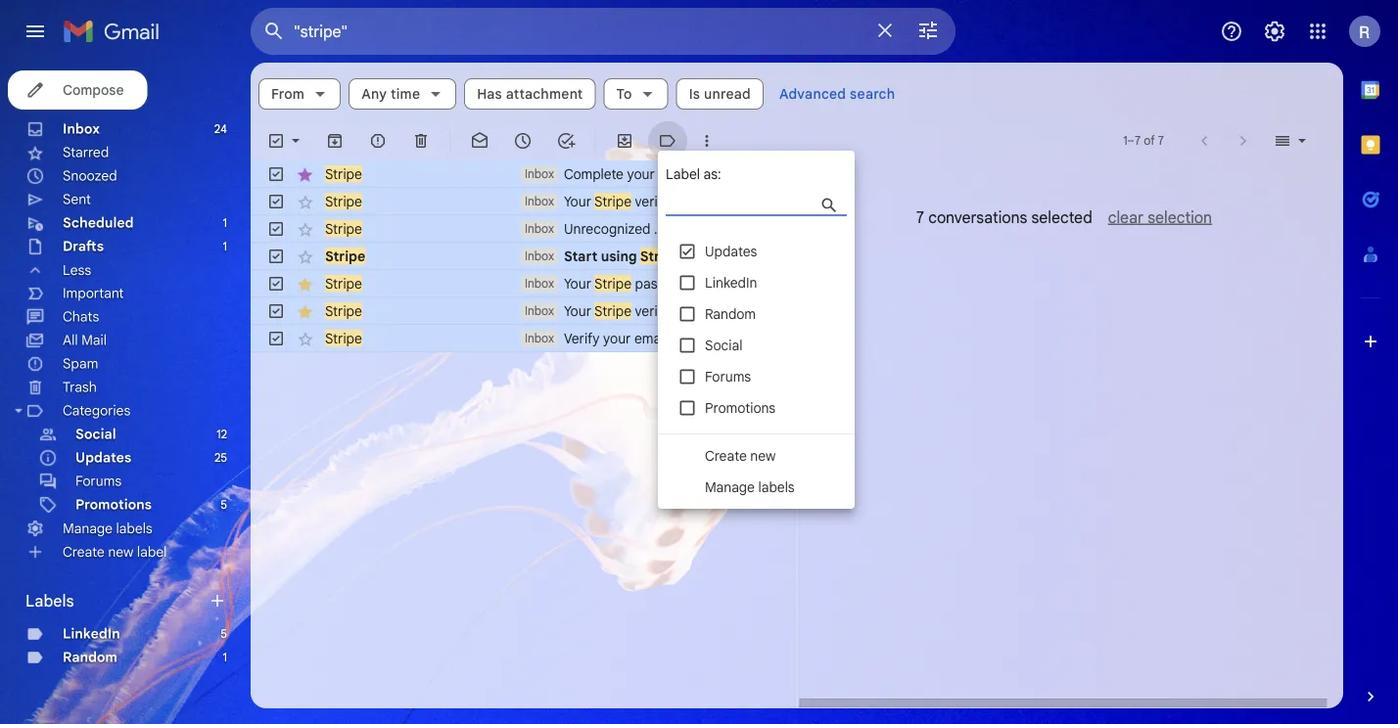 Task type: locate. For each thing, give the bounding box(es) containing it.
label as:
[[666, 165, 721, 183]]

forums down sep 27 on the top right of page
[[705, 368, 751, 385]]

your
[[627, 165, 655, 183], [774, 220, 802, 237], [603, 330, 631, 347]]

promotions up create new
[[705, 399, 776, 417]]

sep right has
[[727, 277, 748, 291]]

as:
[[704, 165, 721, 183]]

labels inside "manage labels create new label"
[[116, 520, 152, 537]]

more image
[[697, 131, 717, 151]]

0 horizontal spatial social
[[75, 426, 116, 443]]

to
[[825, 165, 837, 183], [758, 220, 771, 237]]

1 vertical spatial labels
[[116, 520, 152, 537]]

25
[[214, 451, 227, 466]]

clear selection link
[[1092, 208, 1212, 227]]

1 horizontal spatial account
[[842, 220, 896, 237]]

1 horizontal spatial forums
[[705, 368, 751, 385]]

2 vertical spatial your
[[603, 330, 631, 347]]

spam
[[63, 355, 98, 373]]

0 horizontal spatial to
[[758, 220, 771, 237]]

code down has
[[708, 303, 739, 320]]

1 vertical spatial updates
[[75, 449, 131, 467]]

manage down promotions link on the left
[[63, 520, 113, 537]]

1 vertical spatial 1
[[223, 239, 227, 254]]

your down move to inbox image
[[627, 165, 655, 183]]

main content
[[251, 63, 1343, 709]]

0 vertical spatial linkedin
[[705, 274, 757, 291]]

0 horizontal spatial promotions
[[75, 496, 152, 514]]

1 for scheduled
[[223, 216, 227, 231]]

signed
[[698, 220, 740, 237]]

drafts link
[[63, 238, 104, 255]]

0 vertical spatial promotions
[[705, 399, 776, 417]]

5 for linkedin
[[221, 627, 227, 642]]

manage
[[705, 479, 755, 496], [63, 520, 113, 537]]

code up the "signed" at the top of the page
[[708, 193, 739, 210]]

sep for now
[[725, 249, 747, 264]]

0 vertical spatial inbox your stripe verification code
[[525, 193, 739, 210]]

labels up label
[[116, 520, 152, 537]]

sep 28 up sep 27 on the top right of page
[[727, 304, 763, 319]]

1 horizontal spatial labels
[[758, 479, 795, 496]]

0 vertical spatial create
[[705, 447, 747, 465]]

1 vertical spatial new
[[108, 544, 134, 561]]

sep 28 down sep 29
[[727, 277, 763, 291]]

inbox inside inbox your stripe password has been updated
[[525, 277, 554, 291]]

important
[[63, 285, 124, 302]]

28 down 29
[[751, 277, 763, 291]]

promotions inside labels navigation
[[75, 496, 152, 514]]

labels navigation
[[0, 63, 251, 725]]

1 horizontal spatial manage
[[705, 479, 755, 496]]

1 vertical spatial inbox your stripe verification code
[[525, 303, 739, 320]]

has
[[477, 85, 502, 102]]

2 code from the top
[[708, 303, 739, 320]]

stripe
[[325, 165, 362, 183], [658, 165, 695, 183], [325, 193, 362, 210], [594, 193, 632, 210], [325, 220, 362, 237], [325, 248, 365, 265], [640, 248, 681, 265], [325, 275, 362, 292], [594, 275, 632, 292], [325, 303, 362, 320], [594, 303, 632, 320], [325, 330, 362, 347]]

new
[[750, 447, 776, 465], [108, 544, 134, 561]]

2 1 from the top
[[223, 239, 227, 254]]

0 horizontal spatial create
[[63, 544, 105, 561]]

labels down create new
[[758, 479, 795, 496]]

labels image
[[658, 131, 678, 151]]

sep down been
[[727, 304, 748, 319]]

your up verify
[[564, 303, 591, 320]]

forums link
[[75, 473, 122, 490]]

social left 27
[[705, 337, 743, 354]]

29
[[750, 249, 763, 264]]

code
[[708, 193, 739, 210], [708, 303, 739, 320]]

1 horizontal spatial social
[[705, 337, 743, 354]]

verification up device
[[635, 193, 704, 210]]

promotions link
[[75, 496, 152, 514]]

0 vertical spatial sep 28
[[727, 277, 763, 291]]

advanced search options image
[[909, 11, 948, 50]]

1 vertical spatial social
[[75, 426, 116, 443]]

random inside labels navigation
[[63, 649, 117, 666]]

promotions
[[705, 399, 776, 417], [75, 496, 152, 514]]

verification down inbox your stripe password has been updated
[[635, 303, 704, 320]]

random link
[[63, 649, 117, 666]]

tab list
[[1343, 63, 1398, 654]]

all
[[63, 332, 78, 349]]

forums
[[705, 368, 751, 385], [75, 473, 122, 490]]

0 vertical spatial 28
[[751, 277, 763, 291]]

1 horizontal spatial linkedin
[[705, 274, 757, 291]]

24
[[214, 122, 227, 137]]

1 vertical spatial forums
[[75, 473, 122, 490]]

0 horizontal spatial random
[[63, 649, 117, 666]]

0 vertical spatial updates
[[705, 243, 757, 260]]

important link
[[63, 285, 124, 302]]

0 vertical spatial new
[[750, 447, 776, 465]]

social down categories link
[[75, 426, 116, 443]]

your for email
[[603, 330, 631, 347]]

using
[[601, 248, 637, 265]]

0 vertical spatial manage
[[705, 479, 755, 496]]

create new
[[705, 447, 776, 465]]

start
[[564, 248, 597, 265]]

1 vertical spatial sep 28
[[727, 304, 763, 319]]

linkedin up random "link"
[[63, 626, 120, 643]]

1 1 from the top
[[223, 216, 227, 231]]

report spam image
[[368, 131, 388, 151]]

random up sep 27 on the top right of page
[[705, 305, 756, 323]]

1 vertical spatial random
[[63, 649, 117, 666]]

linkedin down sep 29
[[705, 274, 757, 291]]

is unread button
[[676, 78, 764, 110]]

7 conversations selected
[[916, 208, 1092, 227]]

selected
[[1031, 208, 1092, 227]]

1 code from the top
[[708, 193, 739, 210]]

inbox inside inbox verify your email
[[525, 331, 554, 346]]

payments
[[939, 165, 1000, 183]]

2 sep 28 from the top
[[727, 304, 763, 319]]

any time button
[[349, 78, 457, 110]]

linkedin inside labels navigation
[[63, 626, 120, 643]]

3 your from the top
[[564, 303, 591, 320]]

1 vertical spatial to
[[758, 220, 771, 237]]

0 vertical spatial verification
[[635, 193, 704, 210]]

updates up forums link
[[75, 449, 131, 467]]

has attachment button
[[464, 78, 596, 110]]

labels for manage labels
[[758, 479, 795, 496]]

manage down create new
[[705, 479, 755, 496]]

0 vertical spatial to
[[825, 165, 837, 183]]

1 vertical spatial create
[[63, 544, 105, 561]]

sep 27
[[727, 331, 763, 346]]

starred
[[63, 144, 109, 161]]

forums down updates link
[[75, 473, 122, 490]]

2 28 from the top
[[751, 304, 763, 319]]

new up manage labels
[[750, 447, 776, 465]]

2 vertical spatial your
[[564, 303, 591, 320]]

updates down the "signed" at the top of the page
[[705, 243, 757, 260]]

sep for has
[[727, 277, 748, 291]]

0 horizontal spatial manage
[[63, 520, 113, 537]]

0 horizontal spatial labels
[[116, 520, 152, 537]]

snoozed
[[63, 167, 117, 185]]

None checkbox
[[266, 131, 286, 151], [266, 219, 286, 239], [266, 247, 286, 266], [266, 274, 286, 294], [266, 302, 286, 321], [266, 131, 286, 151], [266, 219, 286, 239], [266, 247, 286, 266], [266, 274, 286, 294], [266, 302, 286, 321]]

support image
[[1220, 20, 1243, 43]]

None search field
[[251, 8, 956, 55]]

manage labels link
[[63, 520, 152, 537]]

1 vertical spatial verification
[[635, 303, 704, 320]]

1 vertical spatial manage
[[63, 520, 113, 537]]

28
[[751, 277, 763, 291], [751, 304, 763, 319]]

1 your from the top
[[564, 193, 591, 210]]

sep 28 for has
[[727, 277, 763, 291]]

0 horizontal spatial new
[[108, 544, 134, 561]]

create down manage labels link
[[63, 544, 105, 561]]

2 5 from the top
[[221, 627, 227, 642]]

3:03 pm cell
[[708, 164, 779, 184]]

1 sep 28 from the top
[[727, 277, 763, 291]]

None checkbox
[[266, 164, 286, 184], [266, 192, 286, 211], [266, 329, 286, 349], [266, 164, 286, 184], [266, 192, 286, 211], [266, 329, 286, 349]]

to left start
[[825, 165, 837, 183]]

0 vertical spatial social
[[705, 337, 743, 354]]

your for second row from the top of the page
[[564, 193, 591, 210]]

label
[[137, 544, 167, 561]]

1 horizontal spatial updates
[[705, 243, 757, 260]]

sep 28 for code
[[727, 304, 763, 319]]

manage labels create new label
[[63, 520, 167, 561]]

archive image
[[325, 131, 345, 151]]

trash
[[63, 379, 97, 396]]

account left "7"
[[842, 220, 896, 237]]

your for stripe
[[627, 165, 655, 183]]

create new label link
[[63, 544, 167, 561]]

1 for drafts
[[223, 239, 227, 254]]

0 horizontal spatial account
[[699, 165, 749, 183]]

sep left 29
[[725, 249, 747, 264]]

7 row from the top
[[251, 325, 779, 352]]

2 row from the top
[[251, 188, 779, 215]]

social link
[[75, 426, 116, 443]]

1 vertical spatial 5
[[221, 627, 227, 642]]

1 horizontal spatial new
[[750, 447, 776, 465]]

to right in
[[758, 220, 771, 237]]

clear search image
[[866, 11, 905, 50]]

chats
[[63, 308, 99, 326]]

0 vertical spatial your
[[564, 193, 591, 210]]

0 vertical spatial your
[[627, 165, 655, 183]]

your down label-as menu open 'text box'
[[774, 220, 802, 237]]

toggle split pane mode image
[[1273, 131, 1292, 151]]

row
[[251, 161, 1000, 188], [251, 188, 779, 215], [251, 215, 896, 243], [251, 243, 779, 270], [251, 270, 811, 298], [251, 298, 779, 325], [251, 325, 779, 352]]

create
[[705, 447, 747, 465], [63, 544, 105, 561]]

updates
[[705, 243, 757, 260], [75, 449, 131, 467]]

0 vertical spatial labels
[[758, 479, 795, 496]]

mark as read image
[[470, 131, 490, 151]]

5 row from the top
[[251, 270, 811, 298]]

1 5 from the top
[[221, 498, 227, 513]]

your down complete
[[564, 193, 591, 210]]

1 vertical spatial linkedin
[[63, 626, 120, 643]]

random
[[705, 305, 756, 323], [63, 649, 117, 666]]

new down manage labels link
[[108, 544, 134, 561]]

account down more icon
[[699, 165, 749, 183]]

trash link
[[63, 379, 97, 396]]

conversations
[[928, 208, 1027, 227]]

sep
[[725, 249, 747, 264], [727, 277, 748, 291], [727, 304, 748, 319], [727, 331, 748, 346]]

your for 3rd row from the bottom of the page
[[564, 275, 591, 292]]

labels
[[758, 479, 795, 496], [116, 520, 152, 537]]

1 vertical spatial promotions
[[75, 496, 152, 514]]

2 vertical spatial 1
[[223, 651, 227, 665]]

inbox
[[63, 120, 100, 138], [525, 167, 554, 182], [525, 194, 554, 209], [525, 222, 554, 236], [525, 249, 554, 264], [525, 277, 554, 291], [525, 304, 554, 319], [525, 331, 554, 346]]

less button
[[0, 258, 235, 282]]

your down the start at top left
[[564, 275, 591, 292]]

1 vertical spatial 28
[[751, 304, 763, 319]]

verification
[[635, 193, 704, 210], [635, 303, 704, 320]]

inbox verify your email
[[525, 330, 667, 347]]

1 horizontal spatial random
[[705, 305, 756, 323]]

28 up 27
[[751, 304, 763, 319]]

your left email
[[603, 330, 631, 347]]

create up manage labels
[[705, 447, 747, 465]]

random down linkedin link
[[63, 649, 117, 666]]

your for 6th row from the top of the page
[[564, 303, 591, 320]]

1 vertical spatial your
[[564, 275, 591, 292]]

promotions up manage labels link
[[75, 496, 152, 514]]

1 28 from the top
[[751, 277, 763, 291]]

0 horizontal spatial updates
[[75, 449, 131, 467]]

device
[[654, 220, 695, 237]]

0 horizontal spatial linkedin
[[63, 626, 120, 643]]

manage inside "manage labels create new label"
[[63, 520, 113, 537]]

0 vertical spatial 1
[[223, 216, 227, 231]]

manage labels
[[705, 479, 795, 496]]

0 vertical spatial code
[[708, 193, 739, 210]]

0 horizontal spatial forums
[[75, 473, 122, 490]]

0 vertical spatial 5
[[221, 498, 227, 513]]

sep 28
[[727, 277, 763, 291], [727, 304, 763, 319]]

7
[[916, 208, 924, 227]]

attachment
[[506, 85, 583, 102]]

inbox your stripe verification code up unrecognized
[[525, 193, 739, 210]]

unrecognized
[[564, 220, 651, 237]]

3 1 from the top
[[223, 651, 227, 665]]

inbox your stripe verification code up email
[[525, 303, 739, 320]]

categories link
[[63, 402, 131, 420]]

less
[[63, 262, 91, 279]]

accepting
[[874, 165, 936, 183]]

2 your from the top
[[564, 275, 591, 292]]

1 vertical spatial code
[[708, 303, 739, 320]]

1 horizontal spatial create
[[705, 447, 747, 465]]



Task type: describe. For each thing, give the bounding box(es) containing it.
start
[[841, 165, 870, 183]]

1 verification from the top
[[635, 193, 704, 210]]

password
[[635, 275, 695, 292]]

time
[[391, 85, 420, 102]]

in
[[743, 220, 754, 237]]

1 horizontal spatial to
[[825, 165, 837, 183]]

inbox inside labels navigation
[[63, 120, 100, 138]]

new inside "manage labels create new label"
[[108, 544, 134, 561]]

0 vertical spatial random
[[705, 305, 756, 323]]

updates link
[[75, 449, 131, 467]]

email
[[634, 330, 667, 347]]

1 horizontal spatial promotions
[[705, 399, 776, 417]]

spam link
[[63, 355, 98, 373]]

unrecognized device signed in to your
[[564, 220, 805, 237]]

1 row from the top
[[251, 161, 1000, 188]]

move to inbox image
[[615, 131, 634, 151]]

inbox start using stripe now
[[525, 248, 712, 265]]

chats link
[[63, 308, 99, 326]]

advanced search
[[779, 85, 895, 102]]

1 vertical spatial account
[[842, 220, 896, 237]]

Label-as menu open text field
[[666, 192, 884, 216]]

has attachment
[[477, 85, 583, 102]]

labels for manage labels create new label
[[116, 520, 152, 537]]

categories
[[63, 402, 131, 420]]

add to tasks image
[[556, 131, 576, 151]]

inbox link
[[63, 120, 100, 138]]

updates inside labels navigation
[[75, 449, 131, 467]]

advanced search button
[[771, 76, 903, 112]]

to button
[[604, 78, 668, 110]]

snoozed link
[[63, 167, 117, 185]]

application
[[753, 165, 821, 183]]

linkedin link
[[63, 626, 120, 643]]

create inside "manage labels create new label"
[[63, 544, 105, 561]]

manage for manage labels create new label
[[63, 520, 113, 537]]

any time
[[361, 85, 420, 102]]

has
[[699, 275, 721, 292]]

1 for random
[[223, 651, 227, 665]]

from
[[271, 85, 305, 102]]

code for second row from the top of the page
[[708, 193, 739, 210]]

settings image
[[1263, 20, 1287, 43]]

all mail link
[[63, 332, 107, 349]]

updated
[[759, 275, 811, 292]]

selection
[[1147, 208, 1212, 227]]

6 row from the top
[[251, 298, 779, 325]]

unread
[[704, 85, 751, 102]]

sep for code
[[727, 304, 748, 319]]

scheduled
[[63, 214, 134, 232]]

all mail
[[63, 332, 107, 349]]

is unread
[[689, 85, 751, 102]]

is
[[689, 85, 700, 102]]

from button
[[258, 78, 341, 110]]

sep 29
[[725, 249, 763, 264]]

compose
[[63, 81, 124, 98]]

search mail image
[[257, 14, 292, 49]]

mon, oct 2, 2023, 4:51 pm element
[[734, 219, 763, 239]]

label
[[666, 165, 700, 183]]

now
[[684, 248, 712, 265]]

Search mail text field
[[294, 22, 862, 41]]

snooze image
[[513, 131, 533, 151]]

been
[[724, 275, 756, 292]]

2 verification from the top
[[635, 303, 704, 320]]

12
[[216, 427, 227, 442]]

main content containing 7 conversations selected
[[251, 63, 1343, 709]]

inbox complete your stripe account application to start accepting payments
[[525, 165, 1000, 183]]

0 vertical spatial forums
[[705, 368, 751, 385]]

inbox inside inbox start using stripe now
[[525, 249, 554, 264]]

to
[[616, 85, 632, 102]]

sent
[[63, 191, 91, 208]]

5 for promotions
[[221, 498, 227, 513]]

social inside labels navigation
[[75, 426, 116, 443]]

scheduled link
[[63, 214, 134, 232]]

28 for has
[[751, 277, 763, 291]]

3 row from the top
[[251, 215, 896, 243]]

drafts
[[63, 238, 104, 255]]

complete
[[564, 165, 624, 183]]

3:03 pm
[[721, 167, 763, 182]]

search
[[850, 85, 895, 102]]

inbox your stripe password has been updated
[[525, 275, 811, 292]]

labels
[[25, 591, 74, 611]]

main menu image
[[23, 20, 47, 43]]

verify
[[564, 330, 600, 347]]

4 row from the top
[[251, 243, 779, 270]]

2 inbox your stripe verification code from the top
[[525, 303, 739, 320]]

27
[[751, 331, 763, 346]]

clear
[[1108, 208, 1143, 227]]

forums inside labels navigation
[[75, 473, 122, 490]]

28 for code
[[751, 304, 763, 319]]

code for 6th row from the top of the page
[[708, 303, 739, 320]]

0 vertical spatial account
[[699, 165, 749, 183]]

sent link
[[63, 191, 91, 208]]

gmail image
[[63, 12, 169, 51]]

mail
[[81, 332, 107, 349]]

delete image
[[411, 131, 431, 151]]

1 inbox your stripe verification code from the top
[[525, 193, 739, 210]]

clear selection
[[1108, 208, 1212, 227]]

sep left 27
[[727, 331, 748, 346]]

labels heading
[[25, 591, 208, 611]]

1 vertical spatial your
[[774, 220, 802, 237]]

inbox inside inbox complete your stripe account application to start accepting payments
[[525, 167, 554, 182]]

advanced
[[779, 85, 846, 102]]

manage for manage labels
[[705, 479, 755, 496]]

starred link
[[63, 144, 109, 161]]

compose button
[[8, 70, 147, 110]]



Task type: vqa. For each thing, say whether or not it's contained in the screenshot.


